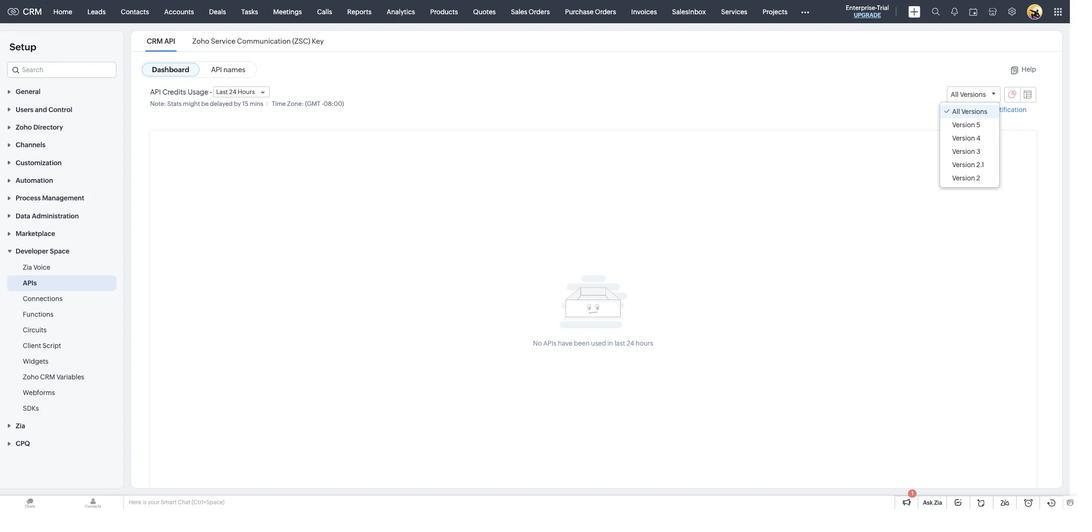 Task type: describe. For each thing, give the bounding box(es) containing it.
might
[[183, 100, 200, 107]]

24 inside api credits usage - last 24 hours
[[229, 88, 236, 95]]

crm link
[[8, 7, 42, 17]]

directory
[[33, 124, 63, 131]]

api inside 'list'
[[164, 37, 175, 45]]

crm for crm api
[[147, 37, 163, 45]]

chats image
[[0, 496, 60, 509]]

version for version 4
[[953, 135, 975, 142]]

version for version 5
[[953, 121, 975, 129]]

version 2.1
[[953, 161, 985, 169]]

(ctrl+space)
[[192, 499, 225, 506]]

enterprise-trial upgrade
[[846, 4, 889, 19]]

note:
[[150, 100, 166, 107]]

your
[[148, 499, 160, 506]]

analytics
[[387, 8, 415, 15]]

zoho directory button
[[0, 118, 124, 136]]

invoices link
[[624, 0, 665, 23]]

time
[[272, 100, 286, 107]]

zoho crm variables
[[23, 374, 84, 381]]

dashboard
[[152, 66, 189, 74]]

products link
[[423, 0, 466, 23]]

client script link
[[23, 341, 61, 351]]

tree containing all versions
[[941, 103, 1000, 187]]

contacts link
[[113, 0, 157, 23]]

deals
[[209, 8, 226, 15]]

widgets link
[[23, 357, 48, 367]]

purchase orders link
[[558, 0, 624, 23]]

sdks link
[[23, 404, 39, 414]]

process management button
[[0, 189, 124, 207]]

variables
[[56, 374, 84, 381]]

version for version 2
[[953, 174, 975, 182]]

last
[[216, 88, 228, 95]]

last
[[615, 340, 625, 347]]

crm api link
[[145, 37, 177, 45]]

service
[[211, 37, 236, 45]]

signals image
[[952, 8, 958, 16]]

developer space
[[16, 248, 70, 255]]

be
[[201, 100, 209, 107]]

control
[[48, 106, 72, 113]]

analytics link
[[379, 0, 423, 23]]

users and control
[[16, 106, 72, 113]]

circuits
[[23, 327, 47, 334]]

dashboard link
[[142, 63, 199, 76]]

zoho for zoho directory
[[16, 124, 32, 131]]

hours
[[636, 340, 654, 347]]

profile element
[[1022, 0, 1049, 23]]

contacts
[[121, 8, 149, 15]]

signals element
[[946, 0, 964, 23]]

been
[[574, 340, 590, 347]]

- for usage
[[210, 88, 212, 96]]

zoho service communication (zsc) key
[[192, 37, 324, 45]]

versions for all versions field
[[960, 91, 986, 98]]

version 5
[[953, 121, 981, 129]]

sales orders
[[511, 8, 550, 15]]

connections
[[23, 295, 63, 303]]

create menu image
[[909, 6, 921, 17]]

quotes link
[[466, 0, 504, 23]]

(gmt
[[305, 100, 321, 107]]

Other Modules field
[[795, 4, 816, 19]]

sales orders link
[[504, 0, 558, 23]]

have
[[558, 340, 573, 347]]

invoices
[[632, 8, 657, 15]]

api for api names
[[211, 66, 222, 74]]

zoho crm variables link
[[23, 373, 84, 382]]

zoho for zoho service communication (zsc) key
[[192, 37, 209, 45]]

reports link
[[340, 0, 379, 23]]

crm inside 'zoho crm variables' link
[[40, 374, 55, 381]]

communication
[[237, 37, 291, 45]]

general
[[16, 88, 41, 96]]

api for api credits usage - last 24 hours
[[150, 88, 161, 96]]

data
[[16, 212, 30, 220]]

1 horizontal spatial 24
[[627, 340, 635, 347]]

zia button
[[0, 417, 124, 435]]

enterprise-
[[846, 4, 877, 11]]

all inside field
[[951, 91, 959, 98]]

projects
[[763, 8, 788, 15]]

marketplace button
[[0, 225, 124, 242]]

is
[[142, 499, 147, 506]]

no
[[533, 340, 542, 347]]

- for (gmt
[[322, 100, 324, 107]]

1 vertical spatial all
[[953, 108, 960, 116]]

products
[[430, 8, 458, 15]]

here
[[129, 499, 141, 506]]

smart
[[161, 499, 177, 506]]

administration
[[32, 212, 79, 220]]

names
[[224, 66, 246, 74]]

salesinbox
[[672, 8, 706, 15]]

Search text field
[[8, 62, 116, 77]]

home link
[[46, 0, 80, 23]]

customization
[[16, 159, 62, 167]]

zoho directory
[[16, 124, 63, 131]]

usage
[[188, 88, 208, 96]]

(zsc)
[[292, 37, 310, 45]]

3
[[977, 148, 981, 155]]

delayed
[[210, 100, 233, 107]]



Task type: locate. For each thing, give the bounding box(es) containing it.
functions
[[23, 311, 54, 319]]

api left names
[[211, 66, 222, 74]]

0 horizontal spatial api
[[150, 88, 161, 96]]

1 vertical spatial -
[[322, 100, 324, 107]]

1 horizontal spatial -
[[322, 100, 324, 107]]

2 vertical spatial zia
[[934, 500, 943, 506]]

0 vertical spatial all
[[951, 91, 959, 98]]

0 vertical spatial apis
[[23, 280, 37, 287]]

search image
[[932, 8, 940, 16]]

calls link
[[310, 0, 340, 23]]

marketplace
[[16, 230, 55, 238]]

0 horizontal spatial orders
[[529, 8, 550, 15]]

- right (gmt
[[322, 100, 324, 107]]

calendar image
[[970, 8, 978, 15]]

None field
[[7, 62, 116, 78]]

all up configure
[[951, 91, 959, 98]]

all versions up configure
[[951, 91, 986, 98]]

1 vertical spatial zia
[[16, 422, 25, 430]]

notification
[[991, 106, 1027, 114]]

zoho down widgets
[[23, 374, 39, 381]]

0 vertical spatial versions
[[960, 91, 986, 98]]

zia right ask
[[934, 500, 943, 506]]

channels
[[16, 141, 45, 149]]

automation
[[16, 177, 53, 184]]

crm left home link
[[23, 7, 42, 17]]

chat
[[178, 499, 191, 506]]

24 right last in the right of the page
[[627, 340, 635, 347]]

version down version 5
[[953, 135, 975, 142]]

- left last
[[210, 88, 212, 96]]

1 horizontal spatial orders
[[595, 8, 616, 15]]

zoho for zoho crm variables
[[23, 374, 39, 381]]

08:00)
[[324, 100, 344, 107]]

all versions
[[951, 91, 986, 98], [953, 108, 988, 116]]

0 horizontal spatial 24
[[229, 88, 236, 95]]

contacts image
[[63, 496, 123, 509]]

developer space region
[[0, 260, 124, 417]]

zone:
[[287, 100, 304, 107]]

api up 'note:'
[[150, 88, 161, 96]]

no apis have been used in last 24 hours
[[533, 340, 654, 347]]

orders right 'purchase'
[[595, 8, 616, 15]]

crm up dashboard
[[147, 37, 163, 45]]

api names link
[[201, 63, 256, 76]]

24 right last
[[229, 88, 236, 95]]

2 vertical spatial api
[[150, 88, 161, 96]]

0 horizontal spatial apis
[[23, 280, 37, 287]]

zia inside the developer space region
[[23, 264, 32, 271]]

versions up configure
[[960, 91, 986, 98]]

0 vertical spatial all versions
[[951, 91, 986, 98]]

configure notification
[[958, 106, 1027, 114]]

1 vertical spatial apis
[[543, 340, 557, 347]]

2 vertical spatial zoho
[[23, 374, 39, 381]]

client script
[[23, 342, 61, 350]]

5
[[977, 121, 981, 129]]

configure
[[958, 106, 989, 114]]

2
[[977, 174, 981, 182]]

zia left voice on the bottom left of page
[[23, 264, 32, 271]]

functions link
[[23, 310, 54, 319]]

zia for zia
[[16, 422, 25, 430]]

tree
[[941, 103, 1000, 187]]

calls
[[317, 8, 332, 15]]

upgrade
[[854, 12, 881, 19]]

reports
[[347, 8, 372, 15]]

cpq button
[[0, 435, 124, 452]]

zia
[[23, 264, 32, 271], [16, 422, 25, 430], [934, 500, 943, 506]]

crm inside 'list'
[[147, 37, 163, 45]]

developer
[[16, 248, 48, 255]]

versions
[[960, 91, 986, 98], [962, 108, 988, 116]]

zoho inside the developer space region
[[23, 374, 39, 381]]

1 vertical spatial crm
[[147, 37, 163, 45]]

credits
[[162, 88, 186, 96]]

crm up webforms
[[40, 374, 55, 381]]

1 horizontal spatial apis
[[543, 340, 557, 347]]

apis down zia voice
[[23, 280, 37, 287]]

process management
[[16, 195, 84, 202]]

crm api
[[147, 37, 175, 45]]

version down version 4
[[953, 148, 975, 155]]

0 vertical spatial zia
[[23, 264, 32, 271]]

2 orders from the left
[[595, 8, 616, 15]]

0 horizontal spatial -
[[210, 88, 212, 96]]

0 vertical spatial crm
[[23, 7, 42, 17]]

profile image
[[1028, 4, 1043, 19]]

1 vertical spatial versions
[[962, 108, 988, 116]]

create menu element
[[903, 0, 926, 23]]

version for version 2.1
[[953, 161, 975, 169]]

versions inside field
[[960, 91, 986, 98]]

all up version 5
[[953, 108, 960, 116]]

meetings
[[273, 8, 302, 15]]

5 version from the top
[[953, 174, 975, 182]]

sdks
[[23, 405, 39, 413]]

1
[[912, 491, 914, 496]]

list containing crm api
[[138, 31, 332, 51]]

4
[[977, 135, 981, 142]]

here is your smart chat (ctrl+space)
[[129, 499, 225, 506]]

developer space button
[[0, 242, 124, 260]]

management
[[42, 195, 84, 202]]

process
[[16, 195, 41, 202]]

zia voice
[[23, 264, 50, 271]]

version for version 3
[[953, 148, 975, 155]]

1 vertical spatial all versions
[[953, 108, 988, 116]]

version 2
[[953, 174, 981, 182]]

trial
[[877, 4, 889, 11]]

api up dashboard link on the left of page
[[164, 37, 175, 45]]

0 vertical spatial -
[[210, 88, 212, 96]]

ask zia
[[923, 500, 943, 506]]

apis right no
[[543, 340, 557, 347]]

version down version 2.1
[[953, 174, 975, 182]]

data administration button
[[0, 207, 124, 225]]

versions up 5
[[962, 108, 988, 116]]

meetings link
[[266, 0, 310, 23]]

1 vertical spatial zoho
[[16, 124, 32, 131]]

0 vertical spatial zoho
[[192, 37, 209, 45]]

crm for crm
[[23, 7, 42, 17]]

zoho down users
[[16, 124, 32, 131]]

0 vertical spatial api
[[164, 37, 175, 45]]

version up version 2
[[953, 161, 975, 169]]

all versions up version 5
[[953, 108, 988, 116]]

widgets
[[23, 358, 48, 366]]

zoho left service
[[192, 37, 209, 45]]

projects link
[[755, 0, 795, 23]]

help
[[1022, 66, 1037, 73]]

zoho inside 'list'
[[192, 37, 209, 45]]

services link
[[714, 0, 755, 23]]

time zone: (gmt -08:00)
[[272, 100, 344, 107]]

users
[[16, 106, 33, 113]]

general button
[[0, 83, 124, 100]]

version up version 4
[[953, 121, 975, 129]]

circuits link
[[23, 326, 47, 335]]

2 version from the top
[[953, 135, 975, 142]]

2 horizontal spatial api
[[211, 66, 222, 74]]

orders right sales
[[529, 8, 550, 15]]

2 vertical spatial crm
[[40, 374, 55, 381]]

hours
[[238, 88, 255, 95]]

search element
[[926, 0, 946, 23]]

version 4
[[953, 135, 981, 142]]

tasks
[[241, 8, 258, 15]]

automation button
[[0, 171, 124, 189]]

accounts link
[[157, 0, 202, 23]]

versions for tree containing all versions
[[962, 108, 988, 116]]

orders for sales orders
[[529, 8, 550, 15]]

salesinbox link
[[665, 0, 714, 23]]

0 vertical spatial 24
[[229, 88, 236, 95]]

cpq
[[16, 440, 30, 448]]

15
[[242, 100, 248, 107]]

api credits usage - last 24 hours
[[150, 88, 255, 96]]

orders for purchase orders
[[595, 8, 616, 15]]

zia up cpq
[[16, 422, 25, 430]]

mins
[[250, 100, 264, 107]]

accounts
[[164, 8, 194, 15]]

setup
[[10, 41, 36, 52]]

zia inside dropdown button
[[16, 422, 25, 430]]

4 version from the top
[[953, 161, 975, 169]]

client
[[23, 342, 41, 350]]

1 orders from the left
[[529, 8, 550, 15]]

1 vertical spatial api
[[211, 66, 222, 74]]

2.1
[[977, 161, 985, 169]]

1 vertical spatial 24
[[627, 340, 635, 347]]

all versions inside field
[[951, 91, 986, 98]]

24
[[229, 88, 236, 95], [627, 340, 635, 347]]

zia for zia voice
[[23, 264, 32, 271]]

All Versions field
[[947, 86, 1001, 103]]

1 version from the top
[[953, 121, 975, 129]]

-
[[210, 88, 212, 96], [322, 100, 324, 107]]

api
[[164, 37, 175, 45], [211, 66, 222, 74], [150, 88, 161, 96]]

space
[[50, 248, 70, 255]]

3 version from the top
[[953, 148, 975, 155]]

1 horizontal spatial api
[[164, 37, 175, 45]]

apis inside the developer space region
[[23, 280, 37, 287]]

list
[[138, 31, 332, 51]]

zoho inside dropdown button
[[16, 124, 32, 131]]

versions inside tree
[[962, 108, 988, 116]]



Task type: vqa. For each thing, say whether or not it's contained in the screenshot.
SalesInbox
yes



